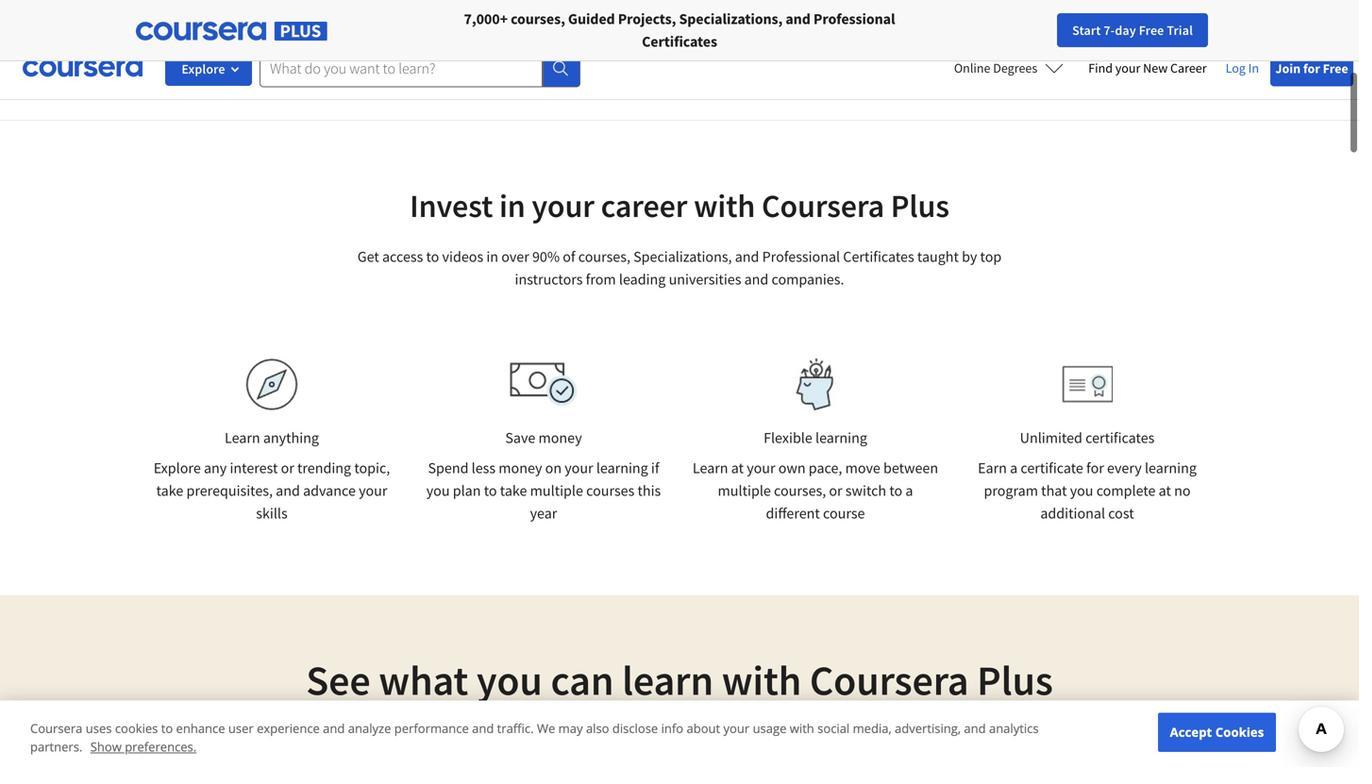 Task type: describe. For each thing, give the bounding box(es) containing it.
and left analyze
[[323, 720, 345, 737]]

companies.
[[772, 270, 845, 289]]

different
[[766, 504, 820, 523]]

start 7-day free trial button
[[1058, 13, 1209, 47]]

in
[[1249, 59, 1260, 76]]

join for free link
[[1271, 51, 1354, 86]]

explore for explore any interest or trending topic, take prerequisites, and advance your skills
[[154, 459, 201, 478]]

may
[[559, 720, 583, 737]]

0 vertical spatial with
[[694, 186, 756, 226]]

save
[[506, 429, 536, 448]]

sas image
[[775, 41, 847, 71]]

cost
[[1109, 504, 1135, 523]]

traffic.
[[497, 720, 534, 737]]

from
[[586, 270, 616, 289]]

anything
[[263, 429, 319, 448]]

projects,
[[618, 9, 676, 28]]

log in
[[1226, 59, 1260, 76]]

7,000+
[[464, 9, 508, 28]]

learning for earn a certificate for every learning program that you complete at no additional cost
[[1145, 459, 1197, 478]]

new
[[1144, 59, 1168, 76]]

your inside "coursera uses cookies to enhance user experience and analyze performance and traffic. we may also disclose info about your usage with social media, advertising, and analytics partners."
[[724, 720, 750, 737]]

flexible learning
[[764, 429, 868, 448]]

day
[[1115, 22, 1137, 39]]

accept
[[1171, 724, 1213, 741]]

partners.
[[30, 739, 82, 756]]

analyze
[[348, 720, 391, 737]]

specializations, inside get access to videos in over 90% of courses, specializations, and professional certificates taught by top instructors from leading universities and companies.
[[634, 247, 732, 266]]

hec paris image
[[908, 37, 974, 76]]

certificates inside get access to videos in over 90% of courses, specializations, and professional certificates taught by top instructors from leading universities and companies.
[[844, 247, 915, 266]]

courses, for multiple
[[774, 482, 826, 500]]

show preferences. link
[[90, 739, 197, 756]]

to inside "coursera uses cookies to enhance user experience and analyze performance and traffic. we may also disclose info about your usage with social media, advertising, and analytics partners."
[[161, 720, 173, 737]]

to inside get access to videos in over 90% of courses, specializations, and professional certificates taught by top instructors from leading universities and companies.
[[426, 247, 439, 266]]

career
[[1171, 59, 1207, 76]]

your inside learn at your own pace, move between multiple courses, or switch to a different course
[[747, 459, 776, 478]]

and up universities
[[735, 247, 760, 266]]

0 vertical spatial in
[[499, 186, 526, 226]]

7-
[[1104, 22, 1115, 39]]

additional
[[1041, 504, 1106, 523]]

show preferences.
[[90, 739, 197, 756]]

your inside explore any interest or trending topic, take prerequisites, and advance your skills
[[359, 482, 388, 500]]

and right universities
[[745, 270, 769, 289]]

over
[[502, 247, 530, 266]]

specializations, inside 7,000+ courses, guided projects, specializations, and professional certificates
[[679, 9, 783, 28]]

professional inside 7,000+ courses, guided projects, specializations, and professional certificates
[[814, 9, 896, 28]]

your up of
[[532, 186, 595, 226]]

accept cookies button
[[1159, 713, 1277, 753]]

of
[[563, 247, 576, 266]]

businesses
[[180, 9, 249, 28]]

program
[[984, 482, 1039, 500]]

0 vertical spatial coursera
[[762, 186, 885, 226]]

or inside learn at your own pace, move between multiple courses, or switch to a different course
[[829, 482, 843, 500]]

university of illinois at urbana-champaign image
[[145, 41, 293, 71]]

own
[[779, 459, 806, 478]]

money inside spend less money on your learning if you plan to take multiple courses this year
[[499, 459, 542, 478]]

for businesses
[[156, 9, 249, 28]]

governments
[[428, 9, 516, 28]]

find your new career
[[1089, 59, 1207, 76]]

experience
[[257, 720, 320, 737]]

you inside earn a certificate for every learning program that you complete at no additional cost
[[1071, 482, 1094, 500]]

earn a certificate for every learning program that you complete at no additional cost
[[978, 459, 1197, 523]]

courses
[[587, 482, 635, 500]]

learn anything image
[[246, 359, 298, 411]]

coursera plus image
[[136, 22, 328, 41]]

to inside learn at your own pace, move between multiple courses, or switch to a different course
[[890, 482, 903, 500]]

guided
[[568, 9, 615, 28]]

show
[[90, 739, 122, 756]]

switch
[[846, 482, 887, 500]]

performance
[[395, 720, 469, 737]]

info
[[662, 720, 684, 737]]

join
[[1276, 60, 1301, 77]]

every
[[1108, 459, 1142, 478]]

social
[[818, 720, 850, 737]]

find your new career link
[[1080, 57, 1217, 80]]

explore for explore
[[182, 60, 225, 77]]

multiple inside spend less money on your learning if you plan to take multiple courses this year
[[530, 482, 584, 500]]

can
[[551, 654, 614, 707]]

uses
[[86, 720, 112, 737]]

prerequisites,
[[186, 482, 273, 500]]

privacy alert dialog
[[0, 701, 1360, 768]]

explore button
[[165, 52, 252, 86]]

online degrees button
[[939, 47, 1080, 89]]

trial
[[1167, 22, 1194, 39]]

explore any interest or trending topic, take prerequisites, and advance your skills
[[154, 459, 390, 523]]

accept cookies
[[1171, 724, 1265, 741]]

a inside learn at your own pace, move between multiple courses, or switch to a different course
[[906, 482, 914, 500]]

certificates inside 7,000+ courses, guided projects, specializations, and professional certificates
[[642, 32, 718, 51]]

online degrees
[[955, 59, 1038, 76]]

about
[[687, 720, 721, 737]]

to inside spend less money on your learning if you plan to take multiple courses this year
[[484, 482, 497, 500]]

with inside "coursera uses cookies to enhance user experience and analyze performance and traffic. we may also disclose info about your usage with social media, advertising, and analytics partners."
[[790, 720, 815, 737]]

unlimited
[[1020, 429, 1083, 448]]

disclose
[[613, 720, 658, 737]]

career
[[601, 186, 688, 226]]

earn
[[978, 459, 1007, 478]]

plan
[[453, 482, 481, 500]]

access
[[382, 247, 423, 266]]

you inside spend less money on your learning if you plan to take multiple courses this year
[[427, 482, 450, 500]]

analytics
[[990, 720, 1039, 737]]

learning for spend less money on your learning if you plan to take multiple courses this year
[[597, 459, 648, 478]]

get access to videos in over 90% of courses, specializations, and professional certificates taught by top instructors from leading universities and companies.
[[358, 247, 1002, 289]]

media,
[[853, 720, 892, 737]]



Task type: vqa. For each thing, say whether or not it's contained in the screenshot.
"Flexible learning"
yes



Task type: locate. For each thing, give the bounding box(es) containing it.
2 vertical spatial with
[[790, 720, 815, 737]]

2 horizontal spatial learning
[[1145, 459, 1197, 478]]

to
[[426, 247, 439, 266], [484, 482, 497, 500], [890, 482, 903, 500], [161, 720, 173, 737]]

specializations, up universities
[[634, 247, 732, 266]]

to right plan
[[484, 482, 497, 500]]

learning inside spend less money on your learning if you plan to take multiple courses this year
[[597, 459, 648, 478]]

2 horizontal spatial you
[[1071, 482, 1094, 500]]

2 horizontal spatial courses,
[[774, 482, 826, 500]]

interest
[[230, 459, 278, 478]]

professional inside get access to videos in over 90% of courses, specializations, and professional certificates taught by top instructors from leading universities and companies.
[[763, 247, 841, 266]]

and left "analytics"
[[964, 720, 986, 737]]

save money
[[506, 429, 582, 448]]

at left the own
[[732, 459, 744, 478]]

flexible learning image
[[783, 359, 848, 411]]

1 vertical spatial learn
[[693, 459, 729, 478]]

1 horizontal spatial free
[[1324, 60, 1349, 77]]

1 vertical spatial plus
[[977, 654, 1054, 707]]

spend
[[428, 459, 469, 478]]

coursera image
[[23, 53, 143, 83]]

for inside earn a certificate for every learning program that you complete at no additional cost
[[1087, 459, 1105, 478]]

at inside earn a certificate for every learning program that you complete at no additional cost
[[1159, 482, 1172, 500]]

0 vertical spatial courses,
[[511, 9, 565, 28]]

that
[[1042, 482, 1068, 500]]

learning up pace, on the right of the page
[[816, 429, 868, 448]]

1 vertical spatial for
[[1087, 459, 1105, 478]]

unlimited certificates
[[1020, 429, 1155, 448]]

0 horizontal spatial for
[[156, 9, 177, 28]]

this
[[638, 482, 661, 500]]

plus up "analytics"
[[977, 654, 1054, 707]]

courses, inside get access to videos in over 90% of courses, specializations, and professional certificates taught by top instructors from leading universities and companies.
[[579, 247, 631, 266]]

take inside spend less money on your learning if you plan to take multiple courses this year
[[500, 482, 527, 500]]

see
[[306, 654, 371, 707]]

to right access
[[426, 247, 439, 266]]

coursera
[[762, 186, 885, 226], [810, 654, 969, 707], [30, 720, 83, 737]]

money
[[539, 429, 582, 448], [499, 459, 542, 478]]

and up skills
[[276, 482, 300, 500]]

your left the own
[[747, 459, 776, 478]]

with
[[694, 186, 756, 226], [722, 654, 802, 707], [790, 720, 815, 737]]

certificates left taught
[[844, 247, 915, 266]]

join for free
[[1276, 60, 1349, 77]]

1 vertical spatial professional
[[763, 247, 841, 266]]

save money image
[[510, 363, 578, 407]]

0 vertical spatial free
[[1139, 22, 1165, 39]]

1 vertical spatial certificates
[[844, 247, 915, 266]]

on
[[545, 459, 562, 478]]

1 horizontal spatial at
[[1159, 482, 1172, 500]]

free inside join for free link
[[1324, 60, 1349, 77]]

in left over
[[487, 247, 499, 266]]

0 vertical spatial learn
[[225, 429, 260, 448]]

multiple up different
[[718, 482, 771, 500]]

taught
[[918, 247, 959, 266]]

in up over
[[499, 186, 526, 226]]

flexible
[[764, 429, 813, 448]]

2 for from the left
[[279, 9, 300, 28]]

specializations, up university of michigan image
[[679, 9, 783, 28]]

1 for from the left
[[156, 9, 177, 28]]

0 vertical spatial for
[[1304, 60, 1321, 77]]

at inside learn at your own pace, move between multiple courses, or switch to a different course
[[732, 459, 744, 478]]

by
[[962, 247, 978, 266]]

money up on
[[539, 429, 582, 448]]

1 horizontal spatial take
[[500, 482, 527, 500]]

coursera up companies.
[[762, 186, 885, 226]]

universities
[[669, 270, 742, 289]]

0 vertical spatial a
[[1010, 459, 1018, 478]]

explore down coursera plus "image"
[[182, 60, 225, 77]]

trending
[[297, 459, 351, 478]]

and inside explore any interest or trending topic, take prerequisites, and advance your skills
[[276, 482, 300, 500]]

1 vertical spatial specializations,
[[634, 247, 732, 266]]

learn for learn at your own pace, move between multiple courses, or switch to a different course
[[693, 459, 729, 478]]

start
[[1073, 22, 1101, 39]]

0 vertical spatial at
[[732, 459, 744, 478]]

move
[[846, 459, 881, 478]]

1 horizontal spatial a
[[1010, 459, 1018, 478]]

for for universities
[[279, 9, 300, 28]]

leading
[[619, 270, 666, 289]]

a down between
[[906, 482, 914, 500]]

money down save
[[499, 459, 542, 478]]

coursera inside "coursera uses cookies to enhance user experience and analyze performance and traffic. we may also disclose info about your usage with social media, advertising, and analytics partners."
[[30, 720, 83, 737]]

for universities
[[279, 9, 377, 28]]

0 horizontal spatial learning
[[597, 459, 648, 478]]

1 horizontal spatial for
[[279, 9, 300, 28]]

None search field
[[260, 50, 581, 87]]

1 vertical spatial or
[[829, 482, 843, 500]]

professional up companies.
[[763, 247, 841, 266]]

spend less money on your learning if you plan to take multiple courses this year
[[427, 459, 661, 523]]

certificates
[[642, 32, 718, 51], [844, 247, 915, 266]]

for left businesses
[[156, 9, 177, 28]]

0 vertical spatial plus
[[891, 186, 950, 226]]

0 horizontal spatial courses,
[[511, 9, 565, 28]]

certificates
[[1086, 429, 1155, 448]]

plus
[[891, 186, 950, 226], [977, 654, 1054, 707]]

1 horizontal spatial for
[[1304, 60, 1321, 77]]

0 vertical spatial professional
[[814, 9, 896, 28]]

invest
[[410, 186, 493, 226]]

no
[[1175, 482, 1191, 500]]

0 horizontal spatial at
[[732, 459, 744, 478]]

What do you want to learn? text field
[[260, 50, 543, 87]]

learn for learn anything
[[225, 429, 260, 448]]

to up 'preferences.'
[[161, 720, 173, 737]]

professional up 'sas' image
[[814, 9, 896, 28]]

free right join
[[1324, 60, 1349, 77]]

1 horizontal spatial you
[[477, 654, 543, 707]]

0 horizontal spatial learn
[[225, 429, 260, 448]]

pace,
[[809, 459, 843, 478]]

universities
[[303, 9, 377, 28]]

courses, up google image
[[511, 9, 565, 28]]

1 vertical spatial money
[[499, 459, 542, 478]]

and inside 7,000+ courses, guided projects, specializations, and professional certificates
[[786, 9, 811, 28]]

learning up no
[[1145, 459, 1197, 478]]

for for businesses
[[156, 9, 177, 28]]

in inside get access to videos in over 90% of courses, specializations, and professional certificates taught by top instructors from leading universities and companies.
[[487, 247, 499, 266]]

plus up taught
[[891, 186, 950, 226]]

1 vertical spatial a
[[906, 482, 914, 500]]

take right plan
[[500, 482, 527, 500]]

2 vertical spatial coursera
[[30, 720, 83, 737]]

0 horizontal spatial or
[[281, 459, 294, 478]]

you up additional
[[1071, 482, 1094, 500]]

or
[[281, 459, 294, 478], [829, 482, 843, 500]]

certificates down the projects,
[[642, 32, 718, 51]]

for left every
[[1087, 459, 1105, 478]]

free inside start 7-day free trial button
[[1139, 22, 1165, 39]]

explore inside dropdown button
[[182, 60, 225, 77]]

1 vertical spatial in
[[487, 247, 499, 266]]

your down topic,
[[359, 482, 388, 500]]

2 multiple from the left
[[718, 482, 771, 500]]

explore left any
[[154, 459, 201, 478]]

log in link
[[1217, 57, 1269, 79]]

1 horizontal spatial certificates
[[844, 247, 915, 266]]

0 vertical spatial certificates
[[642, 32, 718, 51]]

0 horizontal spatial take
[[156, 482, 183, 500]]

in
[[499, 186, 526, 226], [487, 247, 499, 266]]

learn inside learn at your own pace, move between multiple courses, or switch to a different course
[[693, 459, 729, 478]]

your inside spend less money on your learning if you plan to take multiple courses this year
[[565, 459, 594, 478]]

learn up interest
[[225, 429, 260, 448]]

a inside earn a certificate for every learning program that you complete at no additional cost
[[1010, 459, 1018, 478]]

courses, up different
[[774, 482, 826, 500]]

0 horizontal spatial free
[[1139, 22, 1165, 39]]

or inside explore any interest or trending topic, take prerequisites, and advance your skills
[[281, 459, 294, 478]]

coursera up media,
[[810, 654, 969, 707]]

unlimited certificates image
[[1063, 366, 1113, 404]]

1 horizontal spatial plus
[[977, 654, 1054, 707]]

courses,
[[511, 9, 565, 28], [579, 247, 631, 266], [774, 482, 826, 500]]

at left no
[[1159, 482, 1172, 500]]

between
[[884, 459, 939, 478]]

courses, inside learn at your own pace, move between multiple courses, or switch to a different course
[[774, 482, 826, 500]]

0 vertical spatial or
[[281, 459, 294, 478]]

1 horizontal spatial learn
[[693, 459, 729, 478]]

find
[[1089, 59, 1113, 76]]

1 horizontal spatial multiple
[[718, 482, 771, 500]]

and up 'sas' image
[[786, 9, 811, 28]]

and
[[786, 9, 811, 28], [735, 247, 760, 266], [745, 270, 769, 289], [276, 482, 300, 500], [323, 720, 345, 737], [472, 720, 494, 737], [964, 720, 986, 737]]

explore inside explore any interest or trending topic, take prerequisites, and advance your skills
[[154, 459, 201, 478]]

your right on
[[565, 459, 594, 478]]

and left traffic.
[[472, 720, 494, 737]]

take left prerequisites,
[[156, 482, 183, 500]]

your right find
[[1116, 59, 1141, 76]]

less
[[472, 459, 496, 478]]

preferences.
[[125, 739, 197, 756]]

cookies
[[1216, 724, 1265, 741]]

1 horizontal spatial courses,
[[579, 247, 631, 266]]

a right earn
[[1010, 459, 1018, 478]]

0 vertical spatial money
[[539, 429, 582, 448]]

topic,
[[354, 459, 390, 478]]

if
[[651, 459, 660, 478]]

google image
[[502, 39, 604, 74]]

to down between
[[890, 482, 903, 500]]

for left universities
[[279, 9, 300, 28]]

with left 'social'
[[790, 720, 815, 737]]

learn anything
[[225, 429, 319, 448]]

0 horizontal spatial a
[[906, 482, 914, 500]]

specializations,
[[679, 9, 783, 28], [634, 247, 732, 266]]

0 vertical spatial specializations,
[[679, 9, 783, 28]]

1 vertical spatial courses,
[[579, 247, 631, 266]]

take inside explore any interest or trending topic, take prerequisites, and advance your skills
[[156, 482, 183, 500]]

free right day
[[1139, 22, 1165, 39]]

1 vertical spatial at
[[1159, 482, 1172, 500]]

with up usage
[[722, 654, 802, 707]]

your
[[1116, 59, 1141, 76], [532, 186, 595, 226], [565, 459, 594, 478], [747, 459, 776, 478], [359, 482, 388, 500], [724, 720, 750, 737]]

cookies
[[115, 720, 158, 737]]

1 vertical spatial free
[[1324, 60, 1349, 77]]

learn
[[622, 654, 714, 707]]

with up universities
[[694, 186, 756, 226]]

johns hopkins university image
[[1035, 39, 1214, 74]]

multiple down on
[[530, 482, 584, 500]]

courses, inside 7,000+ courses, guided projects, specializations, and professional certificates
[[511, 9, 565, 28]]

university of michigan image
[[665, 30, 715, 82]]

0 horizontal spatial you
[[427, 482, 450, 500]]

we
[[537, 720, 556, 737]]

1 take from the left
[[156, 482, 183, 500]]

duke university image
[[354, 39, 442, 69]]

2 take from the left
[[500, 482, 527, 500]]

0 horizontal spatial certificates
[[642, 32, 718, 51]]

governments link
[[400, 0, 524, 38]]

you up traffic.
[[477, 654, 543, 707]]

0 vertical spatial explore
[[182, 60, 225, 77]]

courses, for of
[[579, 247, 631, 266]]

professional
[[814, 9, 896, 28], [763, 247, 841, 266]]

free
[[1139, 22, 1165, 39], [1324, 60, 1349, 77]]

top
[[981, 247, 1002, 266]]

learning up courses
[[597, 459, 648, 478]]

user
[[228, 720, 254, 737]]

1 horizontal spatial learning
[[816, 429, 868, 448]]

1 vertical spatial with
[[722, 654, 802, 707]]

1 multiple from the left
[[530, 482, 584, 500]]

start 7-day free trial
[[1073, 22, 1194, 39]]

1 vertical spatial coursera
[[810, 654, 969, 707]]

any
[[204, 459, 227, 478]]

multiple inside learn at your own pace, move between multiple courses, or switch to a different course
[[718, 482, 771, 500]]

coursera up partners.
[[30, 720, 83, 737]]

usage
[[753, 720, 787, 737]]

1 vertical spatial explore
[[154, 459, 201, 478]]

0 horizontal spatial for
[[1087, 459, 1105, 478]]

banner navigation
[[15, 0, 531, 38]]

year
[[530, 504, 557, 523]]

0 horizontal spatial plus
[[891, 186, 950, 226]]

certificate
[[1021, 459, 1084, 478]]

coursera uses cookies to enhance user experience and analyze performance and traffic. we may also disclose info about your usage with social media, advertising, and analytics partners.
[[30, 720, 1039, 756]]

0 horizontal spatial multiple
[[530, 482, 584, 500]]

explore
[[182, 60, 225, 77], [154, 459, 201, 478]]

for
[[1304, 60, 1321, 77], [1087, 459, 1105, 478]]

course
[[823, 504, 865, 523]]

or down anything
[[281, 459, 294, 478]]

your right about
[[724, 720, 750, 737]]

learn
[[225, 429, 260, 448], [693, 459, 729, 478]]

2 vertical spatial courses,
[[774, 482, 826, 500]]

for right join
[[1304, 60, 1321, 77]]

you down spend
[[427, 482, 450, 500]]

90%
[[533, 247, 560, 266]]

degrees
[[994, 59, 1038, 76]]

learn right if
[[693, 459, 729, 478]]

or up course
[[829, 482, 843, 500]]

advertising,
[[895, 720, 961, 737]]

learning inside earn a certificate for every learning program that you complete at no additional cost
[[1145, 459, 1197, 478]]

7,000+ courses, guided projects, specializations, and professional certificates
[[464, 9, 896, 51]]

courses, up the from
[[579, 247, 631, 266]]

1 horizontal spatial or
[[829, 482, 843, 500]]

online
[[955, 59, 991, 76]]

advance
[[303, 482, 356, 500]]



